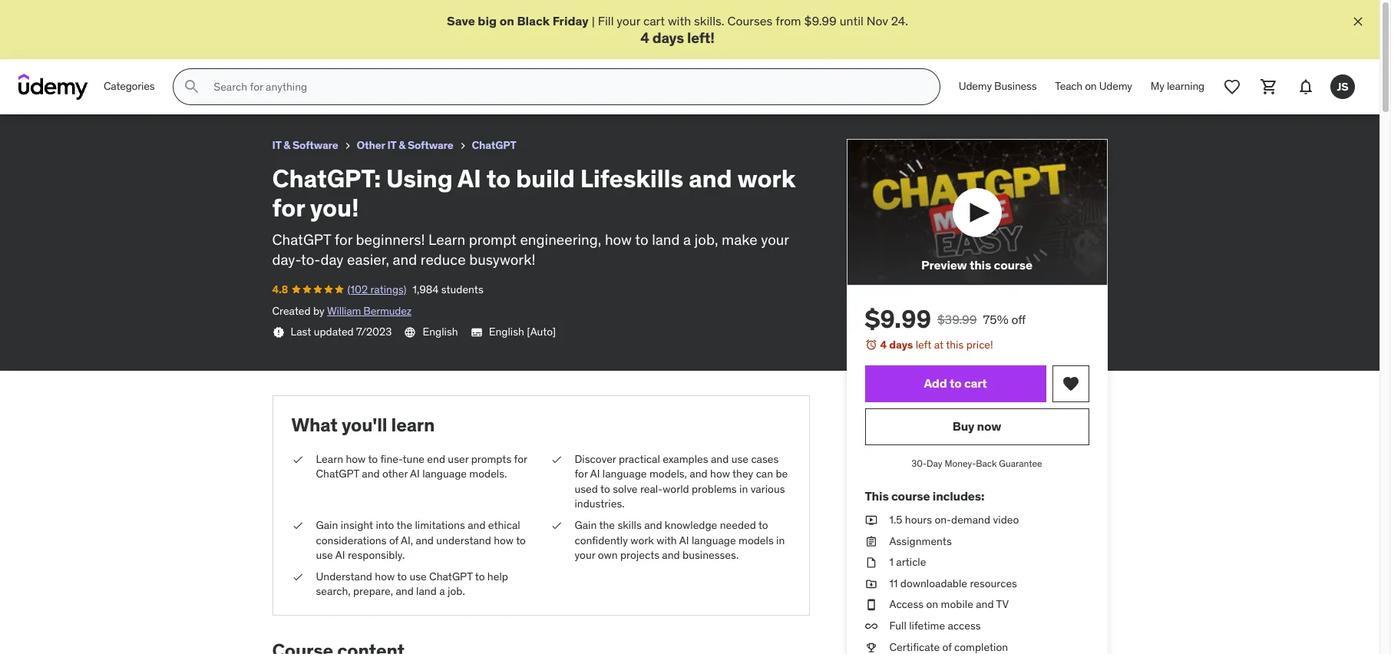 Task type: describe. For each thing, give the bounding box(es) containing it.
chatgpt up build
[[472, 138, 516, 152]]

learn inside learn how to fine-tune end user prompts for chatgpt and other ai language models.
[[316, 452, 343, 466]]

assignments
[[890, 534, 952, 548]]

prompt
[[469, 230, 517, 249]]

language inside gain the skills and knowledge needed to confidently work with ai language models in your own projects and businesses.
[[692, 533, 736, 547]]

cases
[[751, 452, 779, 466]]

and down examples
[[690, 467, 708, 481]]

11
[[890, 577, 898, 590]]

demand
[[952, 513, 991, 527]]

busywork!
[[469, 251, 536, 269]]

day
[[321, 251, 344, 269]]

and up the "job,"
[[689, 163, 732, 194]]

limitations
[[415, 518, 465, 532]]

what you'll learn
[[291, 413, 435, 437]]

access
[[948, 619, 981, 633]]

bermudez
[[363, 304, 412, 318]]

buy now
[[953, 419, 1002, 434]]

Search for anything text field
[[211, 74, 922, 100]]

categories button
[[94, 68, 164, 105]]

job.
[[448, 585, 465, 598]]

chatgpt:
[[272, 163, 381, 194]]

xsmall image for 11 downloadable resources
[[865, 577, 877, 592]]

1
[[890, 555, 894, 569]]

[auto]
[[527, 325, 556, 339]]

gain for gain the skills and knowledge needed to confidently work with ai language models in your own projects and businesses.
[[575, 518, 597, 532]]

you!
[[310, 192, 359, 224]]

for inside discover practical examples and use cases for ai language models, and how they can be used to solve real-world problems in various industries.
[[575, 467, 588, 481]]

use inside gain insight into the limitations and ethical considerations of ai, and understand how to use ai responsibly.
[[316, 548, 333, 562]]

how inside gain insight into the limitations and ethical considerations of ai, and understand how to use ai responsibly.
[[494, 533, 514, 547]]

other it & software
[[357, 138, 454, 152]]

english for english
[[423, 325, 458, 339]]

skills
[[618, 518, 642, 532]]

now
[[977, 419, 1002, 434]]

and down beginners!
[[393, 251, 417, 269]]

language inside discover practical examples and use cases for ai language models, and how they can be used to solve real-world problems in various industries.
[[603, 467, 647, 481]]

world
[[663, 482, 689, 496]]

responsibly.
[[348, 548, 405, 562]]

models.
[[470, 467, 507, 481]]

software inside "link"
[[408, 138, 454, 152]]

it inside "link"
[[387, 138, 396, 152]]

how inside learn how to fine-tune end user prompts for chatgpt and other ai language models.
[[346, 452, 366, 466]]

access on mobile and tv
[[890, 598, 1009, 612]]

xsmall image for 1.5 hours on-demand video
[[865, 513, 877, 528]]

access
[[890, 598, 924, 612]]

75%
[[983, 312, 1009, 328]]

gain the skills and knowledge needed to confidently work with ai language models in your own projects and businesses.
[[575, 518, 785, 562]]

to inside discover practical examples and use cases for ai language models, and how they can be used to solve real-world problems in various industries.
[[601, 482, 610, 496]]

closed captions image
[[471, 326, 483, 339]]

this inside button
[[970, 257, 992, 273]]

learn
[[391, 413, 435, 437]]

notifications image
[[1297, 78, 1316, 96]]

to left the help
[[475, 570, 485, 583]]

$9.99 inside save big on black friday | fill your cart with skills. courses from $9.99 until nov 24. 4 days left!
[[805, 13, 837, 28]]

chatgpt inside learn how to fine-tune end user prompts for chatgpt and other ai language models.
[[316, 467, 359, 481]]

students
[[441, 283, 484, 296]]

for left you!
[[272, 192, 305, 224]]

your inside save big on black friday | fill your cart with skills. courses from $9.99 until nov 24. 4 days left!
[[617, 13, 641, 28]]

make
[[722, 230, 758, 249]]

wishlist image
[[1062, 375, 1080, 393]]

at
[[934, 338, 944, 352]]

engineering,
[[520, 230, 602, 249]]

wishlist image
[[1223, 78, 1242, 96]]

includes:
[[933, 488, 985, 504]]

to down chatgpt link
[[487, 163, 511, 194]]

add to cart
[[924, 376, 987, 391]]

created by william bermudez
[[272, 304, 412, 318]]

businesses.
[[683, 548, 739, 562]]

certificate
[[890, 640, 940, 654]]

skills.
[[694, 13, 725, 28]]

xsmall image left chatgpt link
[[457, 140, 469, 152]]

categories
[[104, 79, 155, 93]]

created
[[272, 304, 311, 318]]

my learning link
[[1142, 68, 1214, 105]]

end
[[427, 452, 445, 466]]

teach
[[1055, 79, 1083, 93]]

it & software link
[[272, 136, 338, 155]]

confidently
[[575, 533, 628, 547]]

it & software
[[272, 138, 338, 152]]

chatgpt inside chatgpt: using ai to build lifeskills and work for you! chatgpt for beginners! learn prompt engineering, how to land a job, make your day-to-day easier, and reduce busywork!
[[272, 230, 331, 249]]

udemy business link
[[950, 68, 1046, 105]]

full lifetime access
[[890, 619, 981, 633]]

save big on black friday | fill your cart with skills. courses from $9.99 until nov 24. 4 days left!
[[447, 13, 909, 47]]

gain insight into the limitations and ethical considerations of ai, and understand how to use ai responsibly.
[[316, 518, 526, 562]]

& inside 'link'
[[284, 138, 290, 152]]

practical
[[619, 452, 660, 466]]

xsmall image for discover practical examples and use cases for ai language models, and how they can be used to solve real-world problems in various industries.
[[550, 452, 563, 467]]

other
[[357, 138, 385, 152]]

day-
[[272, 251, 301, 269]]

needed
[[720, 518, 756, 532]]

for up day
[[335, 230, 353, 249]]

back
[[976, 458, 997, 469]]

how inside understand how to use chatgpt to help search, prepare, and land a job.
[[375, 570, 395, 583]]

and inside understand how to use chatgpt to help search, prepare, and land a job.
[[396, 585, 414, 598]]

into
[[376, 518, 394, 532]]

tune
[[403, 452, 425, 466]]

1 horizontal spatial 4
[[881, 338, 887, 352]]

solve
[[613, 482, 638, 496]]

real-
[[640, 482, 663, 496]]

ai inside gain insight into the limitations and ethical considerations of ai, and understand how to use ai responsibly.
[[335, 548, 345, 562]]

courses
[[728, 13, 773, 28]]

lifeskills
[[580, 163, 684, 194]]

to inside gain the skills and knowledge needed to confidently work with ai language models in your own projects and businesses.
[[759, 518, 769, 532]]

and right projects
[[662, 548, 680, 562]]

software inside 'link'
[[293, 138, 338, 152]]

last updated 7/2023
[[291, 325, 392, 339]]

1 vertical spatial course
[[892, 488, 930, 504]]

understand
[[316, 570, 372, 583]]

chatgpt: using ai to build lifeskills and work for you! chatgpt for beginners! learn prompt engineering, how to land a job, make your day-to-day easier, and reduce busywork!
[[272, 163, 796, 269]]

learn inside chatgpt: using ai to build lifeskills and work for you! chatgpt for beginners! learn prompt engineering, how to land a job, make your day-to-day easier, and reduce busywork!
[[429, 230, 466, 249]]

it inside 'link'
[[272, 138, 281, 152]]

to down responsibly.
[[397, 570, 407, 583]]

xsmall image left other
[[341, 140, 354, 152]]

course inside button
[[994, 257, 1033, 273]]

1.5
[[890, 513, 903, 527]]

4 days left at this price!
[[881, 338, 994, 352]]

understand
[[436, 533, 491, 547]]

with for businesses.
[[657, 533, 677, 547]]

various
[[751, 482, 785, 496]]

industries.
[[575, 497, 625, 511]]

and right ai,
[[416, 533, 434, 547]]

last
[[291, 325, 311, 339]]

prepare,
[[353, 585, 393, 598]]

1 vertical spatial $9.99
[[865, 304, 932, 335]]

close image
[[1351, 14, 1366, 29]]

beginners!
[[356, 230, 425, 249]]

my
[[1151, 79, 1165, 93]]

problems
[[692, 482, 737, 496]]

own
[[598, 548, 618, 562]]

udemy business
[[959, 79, 1037, 93]]

30-day money-back guarantee
[[912, 458, 1043, 469]]

tv
[[997, 598, 1009, 612]]

add
[[924, 376, 947, 391]]

use inside understand how to use chatgpt to help search, prepare, and land a job.
[[410, 570, 427, 583]]



Task type: vqa. For each thing, say whether or not it's contained in the screenshot.
second The & from the left
yes



Task type: locate. For each thing, give the bounding box(es) containing it.
cart right fill at the top left of the page
[[644, 13, 665, 28]]

gain for gain insight into the limitations and ethical considerations of ai, and understand how to use ai responsibly.
[[316, 518, 338, 532]]

language up solve
[[603, 467, 647, 481]]

xsmall image left certificate
[[865, 640, 877, 654]]

1 horizontal spatial udemy
[[1100, 79, 1133, 93]]

0 horizontal spatial use
[[316, 548, 333, 562]]

xsmall image left 1
[[865, 555, 877, 570]]

xsmall image for full lifetime access
[[865, 619, 877, 634]]

xsmall image for last
[[272, 327, 285, 339]]

1 horizontal spatial a
[[684, 230, 691, 249]]

what
[[291, 413, 338, 437]]

1 horizontal spatial &
[[399, 138, 406, 152]]

price!
[[967, 338, 994, 352]]

xsmall image left access
[[865, 598, 877, 613]]

0 horizontal spatial cart
[[644, 13, 665, 28]]

& right other
[[399, 138, 406, 152]]

0 horizontal spatial this
[[946, 338, 964, 352]]

projects
[[621, 548, 660, 562]]

chatgpt down what
[[316, 467, 359, 481]]

it right other
[[387, 138, 396, 152]]

1 vertical spatial learn
[[316, 452, 343, 466]]

0 horizontal spatial a
[[439, 585, 445, 598]]

your inside chatgpt: using ai to build lifeskills and work for you! chatgpt for beginners! learn prompt engineering, how to land a job, make your day-to-day easier, and reduce busywork!
[[761, 230, 789, 249]]

in down they
[[740, 482, 748, 496]]

ai inside discover practical examples and use cases for ai language models, and how they can be used to solve real-world problems in various industries.
[[590, 467, 600, 481]]

the
[[397, 518, 413, 532], [599, 518, 615, 532]]

fill
[[598, 13, 614, 28]]

how down what you'll learn
[[346, 452, 366, 466]]

to-
[[301, 251, 321, 269]]

2 horizontal spatial language
[[692, 533, 736, 547]]

can
[[756, 467, 773, 481]]

xsmall image for access on mobile and tv
[[865, 598, 877, 613]]

how inside discover practical examples and use cases for ai language models, and how they can be used to solve real-world problems in various industries.
[[710, 467, 730, 481]]

1 horizontal spatial language
[[603, 467, 647, 481]]

xsmall image down this
[[865, 534, 877, 549]]

chatgpt up the job.
[[429, 570, 473, 583]]

0 vertical spatial course
[[994, 257, 1033, 273]]

off
[[1012, 312, 1026, 328]]

ratings)
[[371, 283, 407, 296]]

days inside save big on black friday | fill your cart with skills. courses from $9.99 until nov 24. 4 days left!
[[653, 29, 684, 47]]

0 horizontal spatial $9.99
[[805, 13, 837, 28]]

alarm image
[[865, 339, 877, 351]]

a left the job.
[[439, 585, 445, 598]]

use down gain insight into the limitations and ethical considerations of ai, and understand how to use ai responsibly.
[[410, 570, 427, 583]]

1 vertical spatial land
[[416, 585, 437, 598]]

1 horizontal spatial on
[[927, 598, 939, 612]]

0 vertical spatial your
[[617, 13, 641, 28]]

with inside gain the skills and knowledge needed to confidently work with ai language models in your own projects and businesses.
[[657, 533, 677, 547]]

xsmall image
[[341, 140, 354, 152], [457, 140, 469, 152], [291, 452, 304, 467], [550, 452, 563, 467], [865, 513, 877, 528], [550, 518, 563, 533], [865, 534, 877, 549], [865, 555, 877, 570], [865, 577, 877, 592], [865, 598, 877, 613], [865, 619, 877, 634]]

to left fine-
[[368, 452, 378, 466]]

2 horizontal spatial your
[[761, 230, 789, 249]]

to right the add
[[950, 376, 962, 391]]

this right at
[[946, 338, 964, 352]]

0 horizontal spatial software
[[293, 138, 338, 152]]

in inside gain the skills and knowledge needed to confidently work with ai language models in your own projects and businesses.
[[777, 533, 785, 547]]

the up 'confidently'
[[599, 518, 615, 532]]

lifetime
[[910, 619, 946, 633]]

0 horizontal spatial land
[[416, 585, 437, 598]]

it up 'chatgpt:'
[[272, 138, 281, 152]]

1 vertical spatial on
[[1085, 79, 1097, 93]]

ai down discover
[[590, 467, 600, 481]]

4
[[641, 29, 649, 47], [881, 338, 887, 352]]

on-
[[935, 513, 952, 527]]

they
[[733, 467, 754, 481]]

teach on udemy link
[[1046, 68, 1142, 105]]

ai down chatgpt link
[[458, 163, 481, 194]]

work up make
[[738, 163, 796, 194]]

the inside gain insight into the limitations and ethical considerations of ai, and understand how to use ai responsibly.
[[397, 518, 413, 532]]

the inside gain the skills and knowledge needed to confidently work with ai language models in your own projects and businesses.
[[599, 518, 615, 532]]

0 vertical spatial with
[[668, 13, 691, 28]]

0 horizontal spatial english
[[423, 325, 458, 339]]

chatgpt
[[472, 138, 516, 152], [272, 230, 331, 249], [316, 467, 359, 481], [429, 570, 473, 583]]

how up prepare,
[[375, 570, 395, 583]]

your
[[617, 13, 641, 28], [761, 230, 789, 249], [575, 548, 595, 562]]

course up off
[[994, 257, 1033, 273]]

0 vertical spatial 4
[[641, 29, 649, 47]]

with up left!
[[668, 13, 691, 28]]

& inside "link"
[[399, 138, 406, 152]]

1 vertical spatial cart
[[965, 376, 987, 391]]

1 horizontal spatial gain
[[575, 518, 597, 532]]

how inside chatgpt: using ai to build lifeskills and work for you! chatgpt for beginners! learn prompt engineering, how to land a job, make your day-to-day easier, and reduce busywork!
[[605, 230, 632, 249]]

models,
[[650, 467, 687, 481]]

& up 'chatgpt:'
[[284, 138, 290, 152]]

buy
[[953, 419, 975, 434]]

you'll
[[342, 413, 387, 437]]

xsmall image left last
[[272, 327, 285, 339]]

gain up considerations
[[316, 518, 338, 532]]

ai down tune
[[410, 467, 420, 481]]

0 horizontal spatial learn
[[316, 452, 343, 466]]

1 vertical spatial work
[[631, 533, 654, 547]]

build
[[516, 163, 575, 194]]

2 & from the left
[[399, 138, 406, 152]]

to inside button
[[950, 376, 962, 391]]

learn down what
[[316, 452, 343, 466]]

use inside discover practical examples and use cases for ai language models, and how they can be used to solve real-world problems in various industries.
[[732, 452, 749, 466]]

4 inside save big on black friday | fill your cart with skills. courses from $9.99 until nov 24. 4 days left!
[[641, 29, 649, 47]]

2 software from the left
[[408, 138, 454, 152]]

prompts
[[471, 452, 512, 466]]

course up "hours"
[[892, 488, 930, 504]]

learning
[[1167, 79, 1205, 93]]

0 horizontal spatial your
[[575, 548, 595, 562]]

xsmall image left considerations
[[291, 518, 304, 533]]

xsmall image for gain
[[291, 518, 304, 533]]

xsmall image for 1 article
[[865, 555, 877, 570]]

use
[[732, 452, 749, 466], [316, 548, 333, 562], [410, 570, 427, 583]]

0 horizontal spatial work
[[631, 533, 654, 547]]

1 horizontal spatial this
[[970, 257, 992, 273]]

cart inside button
[[965, 376, 987, 391]]

0 horizontal spatial on
[[500, 13, 514, 28]]

1 horizontal spatial of
[[943, 640, 952, 654]]

1 horizontal spatial course
[[994, 257, 1033, 273]]

xsmall image left full
[[865, 619, 877, 634]]

ai
[[458, 163, 481, 194], [410, 467, 420, 481], [590, 467, 600, 481], [680, 533, 689, 547], [335, 548, 345, 562]]

chatgpt link
[[472, 136, 516, 155]]

xsmall image left search,
[[291, 570, 304, 585]]

0 vertical spatial $9.99
[[805, 13, 837, 28]]

1 the from the left
[[397, 518, 413, 532]]

submit search image
[[183, 78, 201, 96]]

1 & from the left
[[284, 138, 290, 152]]

xsmall image down what
[[291, 452, 304, 467]]

0 vertical spatial on
[[500, 13, 514, 28]]

and up "problems"
[[711, 452, 729, 466]]

0 horizontal spatial udemy
[[959, 79, 992, 93]]

and inside learn how to fine-tune end user prompts for chatgpt and other ai language models.
[[362, 467, 380, 481]]

nov
[[867, 13, 888, 28]]

1 horizontal spatial days
[[890, 338, 913, 352]]

by
[[313, 304, 325, 318]]

ai inside learn how to fine-tune end user prompts for chatgpt and other ai language models.
[[410, 467, 420, 481]]

1 vertical spatial your
[[761, 230, 789, 249]]

teach on udemy
[[1055, 79, 1133, 93]]

0 vertical spatial cart
[[644, 13, 665, 28]]

to down lifeskills
[[635, 230, 649, 249]]

a
[[684, 230, 691, 249], [439, 585, 445, 598]]

4 right alarm icon
[[881, 338, 887, 352]]

for inside learn how to fine-tune end user prompts for chatgpt and other ai language models.
[[514, 452, 527, 466]]

$9.99 left until on the right of the page
[[805, 13, 837, 28]]

0 horizontal spatial it
[[272, 138, 281, 152]]

this right the preview at the top right
[[970, 257, 992, 273]]

ai,
[[401, 533, 413, 547]]

on down downloadable
[[927, 598, 939, 612]]

2 english from the left
[[489, 325, 524, 339]]

days left left!
[[653, 29, 684, 47]]

ai inside chatgpt: using ai to build lifeskills and work for you! chatgpt for beginners! learn prompt engineering, how to land a job, make your day-to-day easier, and reduce busywork!
[[458, 163, 481, 194]]

on right big
[[500, 13, 514, 28]]

2 vertical spatial on
[[927, 598, 939, 612]]

and up understand
[[468, 518, 486, 532]]

1 vertical spatial this
[[946, 338, 964, 352]]

english
[[423, 325, 458, 339], [489, 325, 524, 339]]

for up used
[[575, 467, 588, 481]]

0 horizontal spatial &
[[284, 138, 290, 152]]

0 horizontal spatial of
[[389, 533, 399, 547]]

0 horizontal spatial in
[[740, 482, 748, 496]]

ai down knowledge
[[680, 533, 689, 547]]

0 vertical spatial learn
[[429, 230, 466, 249]]

business
[[995, 79, 1037, 93]]

mobile
[[941, 598, 974, 612]]

from
[[776, 13, 802, 28]]

1 horizontal spatial learn
[[429, 230, 466, 249]]

work up projects
[[631, 533, 654, 547]]

a inside chatgpt: using ai to build lifeskills and work for you! chatgpt for beginners! learn prompt engineering, how to land a job, make your day-to-day easier, and reduce busywork!
[[684, 230, 691, 249]]

shopping cart with 0 items image
[[1260, 78, 1279, 96]]

1 it from the left
[[272, 138, 281, 152]]

william bermudez link
[[327, 304, 412, 318]]

friday
[[553, 13, 589, 28]]

full
[[890, 619, 907, 633]]

1 udemy from the left
[[959, 79, 992, 93]]

1 horizontal spatial work
[[738, 163, 796, 194]]

downloadable
[[901, 577, 968, 590]]

software up using
[[408, 138, 454, 152]]

your down 'confidently'
[[575, 548, 595, 562]]

0 vertical spatial land
[[652, 230, 680, 249]]

1,984 students
[[413, 283, 484, 296]]

2 it from the left
[[387, 138, 396, 152]]

gain inside gain the skills and knowledge needed to confidently work with ai language models in your own projects and businesses.
[[575, 518, 597, 532]]

1,984
[[413, 283, 439, 296]]

0 horizontal spatial course
[[892, 488, 930, 504]]

land inside chatgpt: using ai to build lifeskills and work for you! chatgpt for beginners! learn prompt engineering, how to land a job, make your day-to-day easier, and reduce busywork!
[[652, 230, 680, 249]]

xsmall image for learn how to fine-tune end user prompts for chatgpt and other ai language models.
[[291, 452, 304, 467]]

language inside learn how to fine-tune end user prompts for chatgpt and other ai language models.
[[423, 467, 467, 481]]

1 vertical spatial use
[[316, 548, 333, 562]]

1 vertical spatial days
[[890, 338, 913, 352]]

0 vertical spatial a
[[684, 230, 691, 249]]

xsmall image for understand
[[291, 570, 304, 585]]

1 vertical spatial a
[[439, 585, 445, 598]]

on for access on mobile and tv
[[927, 598, 939, 612]]

days
[[653, 29, 684, 47], [890, 338, 913, 352]]

1 gain from the left
[[316, 518, 338, 532]]

use up they
[[732, 452, 749, 466]]

and left tv
[[976, 598, 994, 612]]

xsmall image left 11
[[865, 577, 877, 592]]

english right course language icon on the left
[[423, 325, 458, 339]]

1 horizontal spatial the
[[599, 518, 615, 532]]

4 left left!
[[641, 29, 649, 47]]

and left other
[[362, 467, 380, 481]]

cart inside save big on black friday | fill your cart with skills. courses from $9.99 until nov 24. 4 days left!
[[644, 13, 665, 28]]

0 horizontal spatial 4
[[641, 29, 649, 47]]

2 udemy from the left
[[1100, 79, 1133, 93]]

english [auto]
[[489, 325, 556, 339]]

land left the job.
[[416, 585, 437, 598]]

2 horizontal spatial on
[[1085, 79, 1097, 93]]

how up "problems"
[[710, 467, 730, 481]]

4.8
[[272, 283, 288, 296]]

1 vertical spatial 4
[[881, 338, 887, 352]]

with for days
[[668, 13, 691, 28]]

use up "understand"
[[316, 548, 333, 562]]

gain
[[316, 518, 338, 532], [575, 518, 597, 532]]

on for teach on udemy
[[1085, 79, 1097, 93]]

guarantee
[[999, 458, 1043, 469]]

how right engineering,
[[605, 230, 632, 249]]

of inside gain insight into the limitations and ethical considerations of ai, and understand how to use ai responsibly.
[[389, 533, 399, 547]]

xsmall image for certificate
[[865, 640, 877, 654]]

on right teach
[[1085, 79, 1097, 93]]

money-
[[945, 458, 976, 469]]

days left left
[[890, 338, 913, 352]]

work inside chatgpt: using ai to build lifeskills and work for you! chatgpt for beginners! learn prompt engineering, how to land a job, make your day-to-day easier, and reduce busywork!
[[738, 163, 796, 194]]

work inside gain the skills and knowledge needed to confidently work with ai language models in your own projects and businesses.
[[631, 533, 654, 547]]

a left the "job,"
[[684, 230, 691, 249]]

learn
[[429, 230, 466, 249], [316, 452, 343, 466]]

1 horizontal spatial software
[[408, 138, 454, 152]]

xsmall image
[[272, 327, 285, 339], [291, 518, 304, 533], [291, 570, 304, 585], [865, 640, 877, 654]]

1 english from the left
[[423, 325, 458, 339]]

to up models
[[759, 518, 769, 532]]

0 vertical spatial days
[[653, 29, 684, 47]]

7/2023
[[356, 325, 392, 339]]

1 horizontal spatial your
[[617, 13, 641, 28]]

xsmall image left 1.5
[[865, 513, 877, 528]]

udemy image
[[18, 74, 88, 100]]

0 horizontal spatial language
[[423, 467, 467, 481]]

0 horizontal spatial days
[[653, 29, 684, 47]]

0 horizontal spatial the
[[397, 518, 413, 532]]

1 horizontal spatial cart
[[965, 376, 987, 391]]

to down the ethical
[[516, 533, 526, 547]]

2 gain from the left
[[575, 518, 597, 532]]

1 horizontal spatial it
[[387, 138, 396, 152]]

how down the ethical
[[494, 533, 514, 547]]

xsmall image for assignments
[[865, 534, 877, 549]]

preview this course
[[922, 257, 1033, 273]]

1 software from the left
[[293, 138, 338, 152]]

chatgpt inside understand how to use chatgpt to help search, prepare, and land a job.
[[429, 570, 473, 583]]

udemy left business
[[959, 79, 992, 93]]

land inside understand how to use chatgpt to help search, prepare, and land a job.
[[416, 585, 437, 598]]

in inside discover practical examples and use cases for ai language models, and how they can be used to solve real-world problems in various industries.
[[740, 482, 748, 496]]

&
[[284, 138, 290, 152], [399, 138, 406, 152]]

and right skills
[[644, 518, 662, 532]]

1 horizontal spatial english
[[489, 325, 524, 339]]

for right prompts
[[514, 452, 527, 466]]

0 vertical spatial this
[[970, 257, 992, 273]]

with inside save big on black friday | fill your cart with skills. courses from $9.99 until nov 24. 4 days left!
[[668, 13, 691, 28]]

1 horizontal spatial use
[[410, 570, 427, 583]]

william
[[327, 304, 361, 318]]

fine-
[[381, 452, 403, 466]]

in
[[740, 482, 748, 496], [777, 533, 785, 547]]

in right models
[[777, 533, 785, 547]]

1 horizontal spatial land
[[652, 230, 680, 249]]

of left ai,
[[389, 533, 399, 547]]

1 horizontal spatial $9.99
[[865, 304, 932, 335]]

ai down considerations
[[335, 548, 345, 562]]

course language image
[[404, 327, 417, 339]]

a inside understand how to use chatgpt to help search, prepare, and land a job.
[[439, 585, 445, 598]]

2 the from the left
[[599, 518, 615, 532]]

js
[[1338, 80, 1349, 94]]

1 vertical spatial with
[[657, 533, 677, 547]]

and
[[689, 163, 732, 194], [393, 251, 417, 269], [711, 452, 729, 466], [362, 467, 380, 481], [690, 467, 708, 481], [468, 518, 486, 532], [644, 518, 662, 532], [416, 533, 434, 547], [662, 548, 680, 562], [396, 585, 414, 598], [976, 598, 994, 612]]

language up businesses.
[[692, 533, 736, 547]]

1 horizontal spatial in
[[777, 533, 785, 547]]

2 horizontal spatial use
[[732, 452, 749, 466]]

udemy left my
[[1100, 79, 1133, 93]]

gain inside gain insight into the limitations and ethical considerations of ai, and understand how to use ai responsibly.
[[316, 518, 338, 532]]

$9.99
[[805, 13, 837, 28], [865, 304, 932, 335]]

0 horizontal spatial gain
[[316, 518, 338, 532]]

xsmall image left discover
[[550, 452, 563, 467]]

0 vertical spatial use
[[732, 452, 749, 466]]

2 vertical spatial use
[[410, 570, 427, 583]]

on inside save big on black friday | fill your cart with skills. courses from $9.99 until nov 24. 4 days left!
[[500, 13, 514, 28]]

learn up reduce
[[429, 230, 466, 249]]

day
[[927, 458, 943, 469]]

updated
[[314, 325, 354, 339]]

using
[[386, 163, 453, 194]]

english for english [auto]
[[489, 325, 524, 339]]

cart down price! at the right bottom
[[965, 376, 987, 391]]

0 vertical spatial in
[[740, 482, 748, 496]]

1 vertical spatial in
[[777, 533, 785, 547]]

software
[[293, 138, 338, 152], [408, 138, 454, 152]]

certificate of completion
[[890, 640, 1009, 654]]

to up industries.
[[601, 482, 610, 496]]

and right prepare,
[[396, 585, 414, 598]]

to inside gain insight into the limitations and ethical considerations of ai, and understand how to use ai responsibly.
[[516, 533, 526, 547]]

land left the "job,"
[[652, 230, 680, 249]]

ai inside gain the skills and knowledge needed to confidently work with ai language models in your own projects and businesses.
[[680, 533, 689, 547]]

for
[[272, 192, 305, 224], [335, 230, 353, 249], [514, 452, 527, 466], [575, 467, 588, 481]]

easier,
[[347, 251, 389, 269]]

1 vertical spatial of
[[943, 640, 952, 654]]

2 vertical spatial your
[[575, 548, 595, 562]]

software up 'chatgpt:'
[[293, 138, 338, 152]]

to inside learn how to fine-tune end user prompts for chatgpt and other ai language models.
[[368, 452, 378, 466]]

save
[[447, 13, 475, 28]]

language down "end"
[[423, 467, 467, 481]]

xsmall image left 'confidently'
[[550, 518, 563, 533]]

black
[[517, 13, 550, 28]]

11 downloadable resources
[[890, 577, 1018, 590]]

0 vertical spatial of
[[389, 533, 399, 547]]

examples
[[663, 452, 709, 466]]

big
[[478, 13, 497, 28]]

your inside gain the skills and knowledge needed to confidently work with ai language models in your own projects and businesses.
[[575, 548, 595, 562]]

english right closed captions image
[[489, 325, 524, 339]]

xsmall image for gain the skills and knowledge needed to confidently work with ai language models in your own projects and businesses.
[[550, 518, 563, 533]]

(102 ratings)
[[348, 283, 407, 296]]

understand how to use chatgpt to help search, prepare, and land a job.
[[316, 570, 508, 598]]

add to cart button
[[865, 366, 1046, 402]]

other it & software link
[[357, 136, 454, 155]]

the up ai,
[[397, 518, 413, 532]]

0 vertical spatial work
[[738, 163, 796, 194]]

$9.99 up left
[[865, 304, 932, 335]]

how
[[605, 230, 632, 249], [346, 452, 366, 466], [710, 467, 730, 481], [494, 533, 514, 547], [375, 570, 395, 583]]

of down full lifetime access
[[943, 640, 952, 654]]



